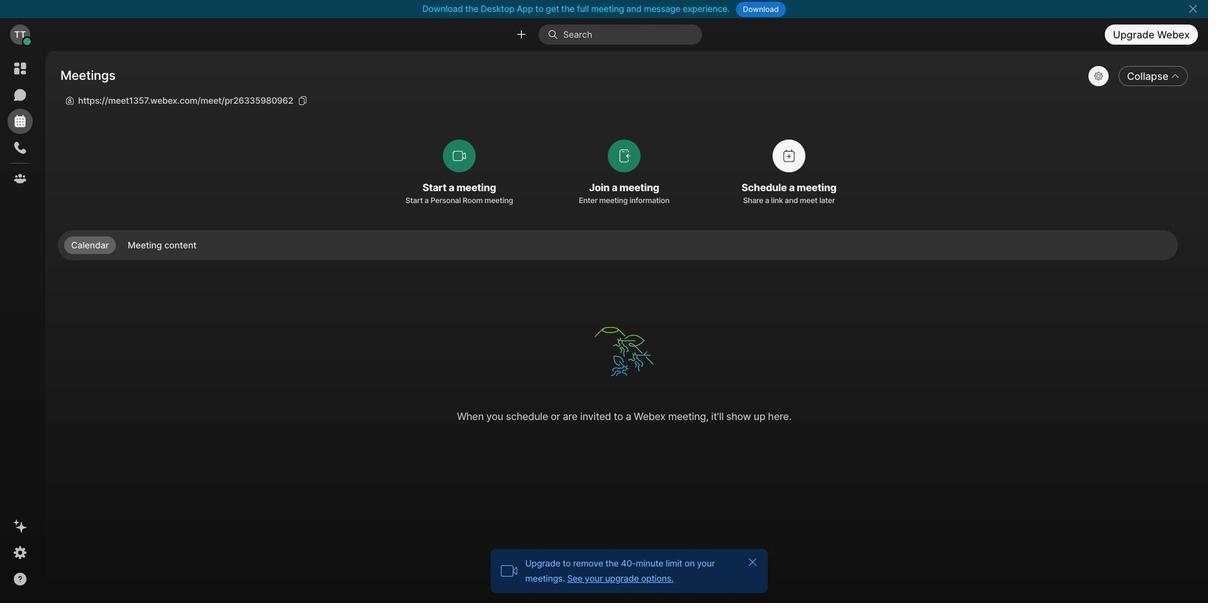 Task type: vqa. For each thing, say whether or not it's contained in the screenshot.
leftmost CANCEL_16 image
yes



Task type: locate. For each thing, give the bounding box(es) containing it.
webex tab list
[[8, 56, 33, 191]]

cancel_16 image
[[748, 558, 758, 568]]

navigation
[[0, 51, 40, 603]]



Task type: describe. For each thing, give the bounding box(es) containing it.
camera_28 image
[[500, 563, 518, 580]]

cancel_16 image
[[1188, 4, 1198, 14]]



